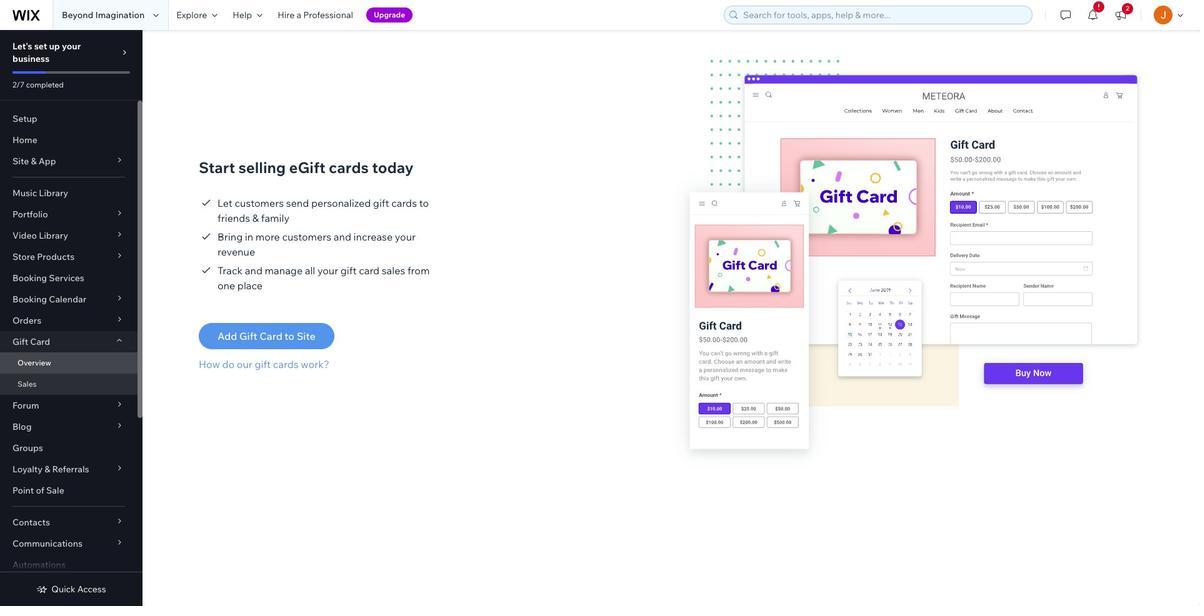 Task type: vqa. For each thing, say whether or not it's contained in the screenshot.
Payments 1 Payments
no



Task type: describe. For each thing, give the bounding box(es) containing it.
store products
[[13, 251, 75, 263]]

blog button
[[0, 416, 138, 438]]

contacts
[[13, 517, 50, 528]]

cards inside button
[[273, 358, 299, 371]]

loyalty & referrals button
[[0, 459, 138, 480]]

referrals
[[52, 464, 89, 475]]

music
[[13, 188, 37, 199]]

up
[[49, 41, 60, 52]]

2 button
[[1107, 0, 1135, 30]]

2/7
[[13, 80, 24, 89]]

sidebar element
[[0, 30, 143, 606]]

add gift card to site button
[[199, 323, 334, 350]]

2
[[1126, 4, 1130, 13]]

loyalty & referrals
[[13, 464, 89, 475]]

communications button
[[0, 533, 138, 555]]

access
[[77, 584, 106, 595]]

site inside dropdown button
[[13, 156, 29, 167]]

family
[[261, 212, 290, 225]]

& for referrals
[[44, 464, 50, 475]]

revenue
[[218, 246, 255, 258]]

1 horizontal spatial your
[[318, 265, 338, 277]]

0 horizontal spatial and
[[245, 265, 263, 277]]

sale
[[46, 485, 64, 496]]

1 horizontal spatial cards
[[329, 158, 369, 177]]

booking calendar button
[[0, 289, 138, 310]]

sales
[[18, 380, 37, 389]]

music library
[[13, 188, 68, 199]]

how
[[199, 358, 220, 371]]

calendar
[[49, 294, 86, 305]]

let customers send personalized gift cards to friends & family bring in more customers and increase your revenue track and manage all your gift card sales from one place
[[218, 197, 430, 292]]

friends
[[218, 212, 250, 225]]

gift card button
[[0, 331, 138, 353]]

gift card
[[13, 336, 50, 348]]

how do our gift cards work? button
[[199, 357, 334, 372]]

add
[[218, 330, 237, 343]]

1 horizontal spatial and
[[334, 231, 351, 243]]

let's
[[13, 41, 32, 52]]

how do our gift cards work?
[[199, 358, 329, 371]]

home link
[[0, 129, 138, 151]]

business
[[13, 53, 50, 64]]

selling
[[239, 158, 286, 177]]

let's set up your business
[[13, 41, 81, 64]]

forum
[[13, 400, 39, 411]]

booking services link
[[0, 268, 138, 289]]

site inside button
[[297, 330, 316, 343]]

setup link
[[0, 108, 138, 129]]

sales link
[[0, 374, 138, 395]]

manage
[[265, 265, 303, 277]]

store
[[13, 251, 35, 263]]

2/7 completed
[[13, 80, 64, 89]]

library for video library
[[39, 230, 68, 241]]

store products button
[[0, 246, 138, 268]]

video library
[[13, 230, 68, 241]]

site & app button
[[0, 151, 138, 172]]

forum button
[[0, 395, 138, 416]]

let
[[218, 197, 232, 210]]

loyalty
[[13, 464, 43, 475]]

explore
[[177, 9, 207, 21]]

booking for booking calendar
[[13, 294, 47, 305]]

more
[[256, 231, 280, 243]]

help button
[[225, 0, 270, 30]]

point
[[13, 485, 34, 496]]

booking for booking services
[[13, 273, 47, 284]]

upgrade button
[[366, 8, 413, 23]]

place
[[237, 280, 263, 292]]

automations link
[[0, 555, 138, 576]]

video
[[13, 230, 37, 241]]

of
[[36, 485, 44, 496]]

card inside add gift card to site button
[[260, 330, 282, 343]]

do
[[222, 358, 235, 371]]

orders
[[13, 315, 41, 326]]

increase
[[354, 231, 393, 243]]

booking services
[[13, 273, 84, 284]]

orders button
[[0, 310, 138, 331]]

booking calendar
[[13, 294, 86, 305]]



Task type: locate. For each thing, give the bounding box(es) containing it.
sales
[[382, 265, 405, 277]]

cards down today
[[391, 197, 417, 210]]

card up how do our gift cards work? button
[[260, 330, 282, 343]]

site up work?
[[297, 330, 316, 343]]

2 vertical spatial &
[[44, 464, 50, 475]]

booking down 'store'
[[13, 273, 47, 284]]

& right the 'loyalty'
[[44, 464, 50, 475]]

one
[[218, 280, 235, 292]]

personalized
[[311, 197, 371, 210]]

2 horizontal spatial your
[[395, 231, 416, 243]]

a
[[297, 9, 301, 21]]

1 vertical spatial gift
[[341, 265, 357, 277]]

setup
[[13, 113, 37, 124]]

0 vertical spatial to
[[419, 197, 429, 210]]

upgrade
[[374, 10, 405, 19]]

0 horizontal spatial to
[[285, 330, 295, 343]]

cards left work?
[[273, 358, 299, 371]]

to inside let customers send personalized gift cards to friends & family bring in more customers and increase your revenue track and manage all your gift card sales from one place
[[419, 197, 429, 210]]

0 horizontal spatial site
[[13, 156, 29, 167]]

1 horizontal spatial site
[[297, 330, 316, 343]]

point of sale
[[13, 485, 64, 496]]

library
[[39, 188, 68, 199], [39, 230, 68, 241]]

video library button
[[0, 225, 138, 246]]

site & app
[[13, 156, 56, 167]]

card
[[359, 265, 380, 277]]

1 horizontal spatial to
[[419, 197, 429, 210]]

0 vertical spatial booking
[[13, 273, 47, 284]]

1 vertical spatial customers
[[282, 231, 331, 243]]

groups link
[[0, 438, 138, 459]]

music library link
[[0, 183, 138, 204]]

library inside music library link
[[39, 188, 68, 199]]

2 booking from the top
[[13, 294, 47, 305]]

2 vertical spatial cards
[[273, 358, 299, 371]]

automations
[[13, 560, 66, 571]]

send
[[286, 197, 309, 210]]

site
[[13, 156, 29, 167], [297, 330, 316, 343]]

& left app
[[31, 156, 37, 167]]

your
[[62, 41, 81, 52], [395, 231, 416, 243], [318, 265, 338, 277]]

booking
[[13, 273, 47, 284], [13, 294, 47, 305]]

completed
[[26, 80, 64, 89]]

quick access button
[[36, 584, 106, 595]]

library up products
[[39, 230, 68, 241]]

beyond
[[62, 9, 93, 21]]

to inside button
[[285, 330, 295, 343]]

0 horizontal spatial &
[[31, 156, 37, 167]]

booking inside dropdown button
[[13, 294, 47, 305]]

0 vertical spatial your
[[62, 41, 81, 52]]

card inside gift card dropdown button
[[30, 336, 50, 348]]

our
[[237, 358, 253, 371]]

0 vertical spatial site
[[13, 156, 29, 167]]

hire
[[278, 9, 295, 21]]

& inside let customers send personalized gift cards to friends & family bring in more customers and increase your revenue track and manage all your gift card sales from one place
[[252, 212, 259, 225]]

1 vertical spatial cards
[[391, 197, 417, 210]]

2 horizontal spatial gift
[[373, 197, 389, 210]]

1 vertical spatial your
[[395, 231, 416, 243]]

point of sale link
[[0, 480, 138, 501]]

library for music library
[[39, 188, 68, 199]]

gift left card
[[341, 265, 357, 277]]

quick
[[51, 584, 75, 595]]

0 vertical spatial gift
[[373, 197, 389, 210]]

and up place
[[245, 265, 263, 277]]

0 vertical spatial and
[[334, 231, 351, 243]]

track
[[218, 265, 243, 277]]

all
[[305, 265, 315, 277]]

start selling egift cards today
[[199, 158, 414, 177]]

1 vertical spatial &
[[252, 212, 259, 225]]

0 vertical spatial cards
[[329, 158, 369, 177]]

start
[[199, 158, 235, 177]]

card
[[260, 330, 282, 343], [30, 336, 50, 348]]

app
[[39, 156, 56, 167]]

beyond imagination
[[62, 9, 145, 21]]

gift right add
[[239, 330, 257, 343]]

hire a professional
[[278, 9, 353, 21]]

booking up orders
[[13, 294, 47, 305]]

1 booking from the top
[[13, 273, 47, 284]]

gift
[[239, 330, 257, 343], [13, 336, 28, 348]]

services
[[49, 273, 84, 284]]

0 vertical spatial customers
[[235, 197, 284, 210]]

1 horizontal spatial card
[[260, 330, 282, 343]]

work?
[[301, 358, 329, 371]]

communications
[[13, 538, 83, 550]]

quick access
[[51, 584, 106, 595]]

& for app
[[31, 156, 37, 167]]

help
[[233, 9, 252, 21]]

1 vertical spatial library
[[39, 230, 68, 241]]

products
[[37, 251, 75, 263]]

1 horizontal spatial &
[[44, 464, 50, 475]]

overview link
[[0, 353, 138, 374]]

Search for tools, apps, help & more... field
[[740, 6, 1029, 24]]

gift inside button
[[255, 358, 271, 371]]

blog
[[13, 421, 32, 433]]

customers
[[235, 197, 284, 210], [282, 231, 331, 243]]

from
[[408, 265, 430, 277]]

2 horizontal spatial cards
[[391, 197, 417, 210]]

2 library from the top
[[39, 230, 68, 241]]

imagination
[[95, 9, 145, 21]]

professional
[[303, 9, 353, 21]]

gift down orders
[[13, 336, 28, 348]]

to
[[419, 197, 429, 210], [285, 330, 295, 343]]

your right increase
[[395, 231, 416, 243]]

0 horizontal spatial gift
[[13, 336, 28, 348]]

0 horizontal spatial cards
[[273, 358, 299, 371]]

0 vertical spatial library
[[39, 188, 68, 199]]

gift up increase
[[373, 197, 389, 210]]

site down home
[[13, 156, 29, 167]]

hire a professional link
[[270, 0, 361, 30]]

1 vertical spatial site
[[297, 330, 316, 343]]

and
[[334, 231, 351, 243], [245, 265, 263, 277]]

and left increase
[[334, 231, 351, 243]]

2 vertical spatial gift
[[255, 358, 271, 371]]

contacts button
[[0, 512, 138, 533]]

portfolio button
[[0, 204, 138, 225]]

set
[[34, 41, 47, 52]]

1 horizontal spatial gift
[[239, 330, 257, 343]]

customers up the all
[[282, 231, 331, 243]]

booking inside "link"
[[13, 273, 47, 284]]

add gift card to site
[[218, 330, 316, 343]]

0 vertical spatial &
[[31, 156, 37, 167]]

gift inside gift card dropdown button
[[13, 336, 28, 348]]

1 vertical spatial to
[[285, 330, 295, 343]]

customers up family
[[235, 197, 284, 210]]

0 horizontal spatial your
[[62, 41, 81, 52]]

library up portfolio popup button
[[39, 188, 68, 199]]

home
[[13, 134, 37, 146]]

in
[[245, 231, 253, 243]]

1 library from the top
[[39, 188, 68, 199]]

your right up
[[62, 41, 81, 52]]

0 horizontal spatial gift
[[255, 358, 271, 371]]

1 vertical spatial booking
[[13, 294, 47, 305]]

today
[[372, 158, 414, 177]]

your inside let's set up your business
[[62, 41, 81, 52]]

gift inside add gift card to site button
[[239, 330, 257, 343]]

2 horizontal spatial &
[[252, 212, 259, 225]]

gift right our on the bottom of page
[[255, 358, 271, 371]]

0 horizontal spatial card
[[30, 336, 50, 348]]

cards up personalized
[[329, 158, 369, 177]]

groups
[[13, 443, 43, 454]]

your right the all
[[318, 265, 338, 277]]

1 horizontal spatial gift
[[341, 265, 357, 277]]

overview
[[18, 358, 51, 368]]

card up 'overview'
[[30, 336, 50, 348]]

library inside video library popup button
[[39, 230, 68, 241]]

1 vertical spatial and
[[245, 265, 263, 277]]

2 vertical spatial your
[[318, 265, 338, 277]]

cards
[[329, 158, 369, 177], [391, 197, 417, 210], [273, 358, 299, 371]]

& left family
[[252, 212, 259, 225]]

cards inside let customers send personalized gift cards to friends & family bring in more customers and increase your revenue track and manage all your gift card sales from one place
[[391, 197, 417, 210]]



